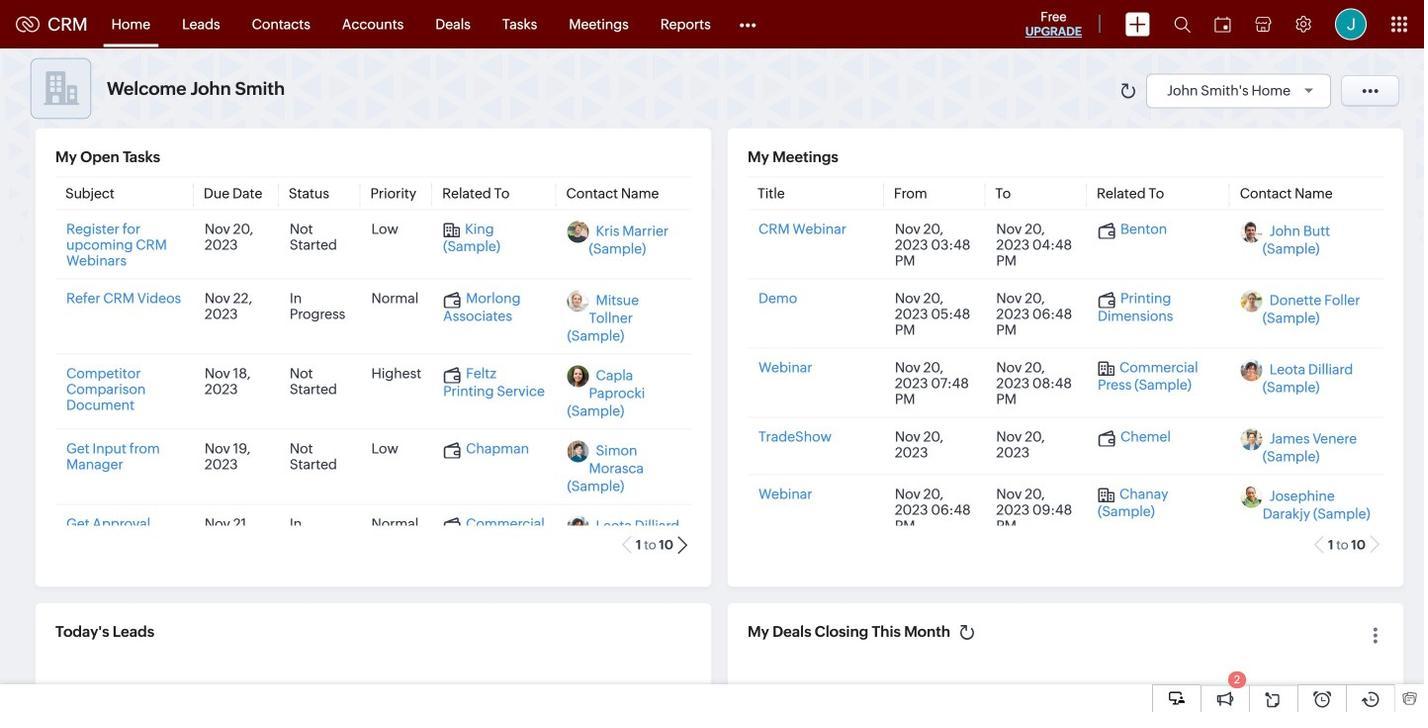 Task type: vqa. For each thing, say whether or not it's contained in the screenshot.
"Chats" image
no



Task type: describe. For each thing, give the bounding box(es) containing it.
calendar image
[[1215, 16, 1232, 32]]

Other Modules field
[[727, 8, 770, 40]]

create menu image
[[1126, 12, 1151, 36]]

profile element
[[1324, 0, 1379, 48]]

search image
[[1175, 16, 1191, 33]]



Task type: locate. For each thing, give the bounding box(es) containing it.
create menu element
[[1114, 0, 1163, 48]]

logo image
[[16, 16, 40, 32]]

search element
[[1163, 0, 1203, 48]]

profile image
[[1336, 8, 1368, 40]]



